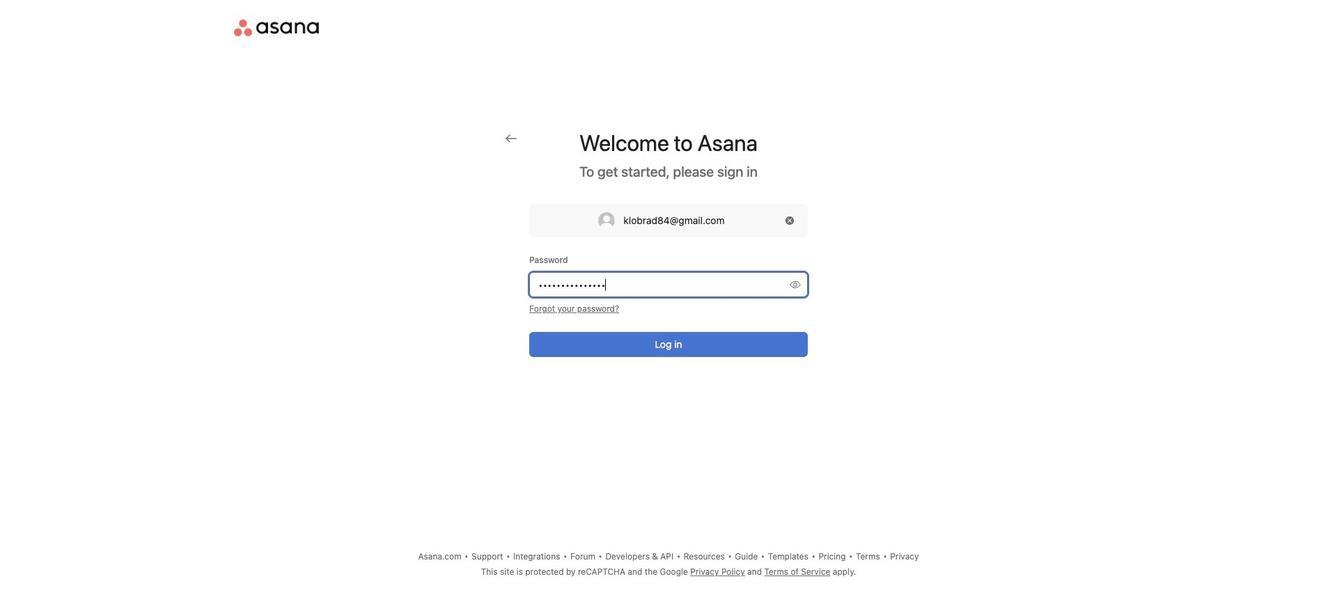 Task type: vqa. For each thing, say whether or not it's contained in the screenshot.
This is a sample project status update in Asana. This
no



Task type: locate. For each thing, give the bounding box(es) containing it.
change email image
[[786, 217, 794, 225]]

None password field
[[529, 272, 808, 297]]



Task type: describe. For each thing, give the bounding box(es) containing it.
back image
[[506, 133, 517, 144]]

asana logo image
[[234, 19, 319, 36]]

show password image
[[790, 279, 801, 290]]



